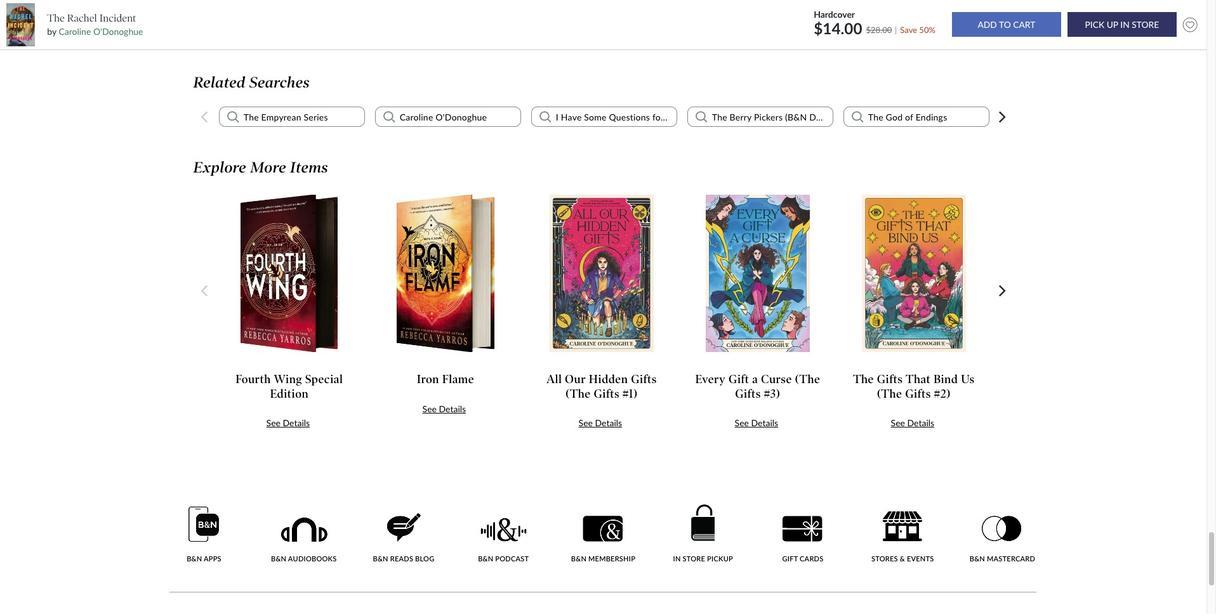 Task type: describe. For each thing, give the bounding box(es) containing it.
events
[[907, 555, 935, 563]]

$14.00 $28.00
[[814, 19, 892, 37]]

see details for wing
[[266, 418, 310, 429]]

lauren inside powerful: a powerless story lauren roberts
[[812, 12, 837, 23]]

fourth
[[236, 373, 271, 387]]

the rachel incident image
[[6, 3, 35, 46]]

view details image for wing
[[240, 194, 339, 353]]

items
[[290, 159, 328, 177]]

$28.00
[[867, 24, 892, 35]]

powerful: a powerless story by lauren roberts
[[912, 0, 988, 23]]

the gifts that bind us (the gifts #2)
[[854, 373, 975, 401]]

b&n reads blog
[[373, 555, 435, 563]]

hidden
[[589, 373, 628, 387]]

b&n for b&n membership
[[571, 555, 587, 563]]

the for the berry pickers (b&n discover prize…
[[712, 112, 728, 123]]

the empyrean series
[[244, 112, 328, 123]]

all our hidden gifts (the gifts #1)
[[547, 373, 657, 401]]

caroline inside the rachel incident by caroline o'donoghue
[[59, 26, 91, 37]]

(the inside the gifts that bind us (the gifts #2)
[[877, 387, 903, 401]]

story for roberts
[[825, 1, 843, 10]]

view details image for our
[[549, 194, 655, 353]]

for
[[653, 112, 664, 123]]

related
[[193, 74, 246, 91]]

have
[[561, 112, 582, 123]]

#1)
[[623, 387, 638, 401]]

lauren inside powerful: a powerless story by lauren roberts
[[928, 12, 953, 23]]

the god of endings
[[869, 112, 948, 123]]

lauren roberts link for powerful: a powerless story
[[812, 12, 867, 23]]

the berry pickers (b&n discover prize… link
[[707, 111, 874, 123]]

see for our
[[579, 418, 593, 429]]

a for roberts
[[831, 0, 836, 1]]

search image for the god of endings
[[852, 111, 864, 123]]

store
[[683, 555, 706, 563]]

see for gift
[[735, 418, 749, 429]]

caroline o'donoghue
[[400, 112, 487, 123]]

all
[[547, 373, 562, 387]]

stores & events
[[872, 555, 935, 563]]

by inside powerful: a powerless story by lauren roberts
[[917, 12, 926, 23]]

see details for gift
[[735, 418, 779, 429]]

some
[[584, 112, 607, 123]]

incident
[[100, 12, 136, 24]]

see details for flame
[[423, 404, 466, 415]]

powerful: for lauren
[[797, 0, 829, 1]]

series
[[304, 112, 328, 123]]

b&n for b&n reads blog
[[373, 555, 389, 563]]

special
[[305, 373, 343, 387]]

i have some questions for you link
[[551, 111, 681, 123]]

roberts inside powerful: a powerless story by lauren roberts
[[955, 12, 983, 23]]

fourth wing special edition link
[[222, 373, 357, 401]]

powerful: a powerless story link
[[903, 0, 997, 10]]

mastercard
[[988, 555, 1036, 563]]

iron
[[417, 373, 439, 387]]

powerful: a powerless story lauren roberts
[[797, 0, 872, 23]]

you
[[666, 112, 681, 123]]

see for flame
[[423, 404, 437, 415]]

b&n for b&n mastercard
[[970, 555, 986, 563]]

b&n for b&n audiobooks
[[271, 555, 287, 563]]

every
[[696, 373, 726, 387]]

see details link for our
[[579, 418, 622, 429]]

powerless for roberts
[[838, 0, 872, 1]]

podcast
[[496, 555, 529, 563]]

save 50%
[[901, 24, 936, 35]]

endings
[[916, 112, 948, 123]]

related searches
[[193, 74, 310, 91]]

see details for gifts
[[891, 418, 935, 429]]

gift
[[729, 373, 750, 387]]

the rachel incident by caroline o'donoghue
[[47, 12, 143, 37]]

the gifts that bind us (the gifts #2) link
[[847, 373, 982, 401]]

&
[[900, 555, 906, 563]]

wing
[[274, 373, 302, 387]]

view details image for gifts
[[862, 194, 967, 353]]

see for gifts
[[891, 418, 906, 429]]

prize…
[[847, 112, 874, 123]]

fourth wing special edition
[[236, 373, 343, 401]]

#2)
[[935, 387, 951, 401]]

b&n membership
[[571, 555, 636, 563]]

flame
[[442, 373, 474, 387]]

details for wing
[[283, 418, 310, 429]]

search image for the empyrean series
[[227, 111, 239, 123]]

b&n for b&n podcast
[[478, 555, 494, 563]]

i
[[556, 112, 559, 123]]

b&n podcast link
[[469, 518, 538, 563]]

the empyrean series link
[[239, 111, 328, 123]]

o'donoghue inside the rachel incident by caroline o'donoghue
[[93, 26, 143, 37]]

god
[[886, 112, 903, 123]]

of
[[906, 112, 914, 123]]

iron flame option
[[370, 194, 526, 445]]

gifts down that
[[906, 387, 932, 401]]

every gift a curse (the gifts #3)
[[696, 373, 821, 401]]

gift cards
[[783, 555, 824, 563]]

explore
[[193, 159, 246, 177]]

the for the god of endings
[[869, 112, 884, 123]]

search image for caroline o'donoghue
[[383, 111, 395, 123]]

the gifts that bind us (the gifts #2) option
[[839, 194, 995, 445]]

hardcover
[[814, 9, 856, 19]]

see details link for gift
[[735, 418, 779, 429]]

gifts up #1)
[[631, 373, 657, 387]]



Task type: locate. For each thing, give the bounding box(es) containing it.
search image for i have some questions for you
[[540, 111, 551, 123]]

1 powerful: from the left
[[797, 0, 829, 1]]

#3)
[[764, 387, 781, 401]]

lauren roberts link down the powerful: a powerless story link
[[928, 12, 983, 23]]

0 horizontal spatial lauren
[[812, 12, 837, 23]]

pickup
[[708, 555, 734, 563]]

0 horizontal spatial a
[[831, 0, 836, 1]]

2 roberts from the left
[[955, 12, 983, 23]]

the left rachel
[[47, 12, 65, 24]]

lauren roberts link up $28.00
[[812, 12, 867, 23]]

powerful:
[[797, 0, 829, 1], [912, 0, 945, 1]]

2 powerless from the left
[[953, 0, 988, 1]]

b&n inside b&n podcast link
[[478, 555, 494, 563]]

blog
[[415, 555, 435, 563]]

(b&n
[[786, 112, 807, 123]]

search image right discover
[[852, 111, 864, 123]]

discover
[[810, 112, 845, 123]]

details inside 'fourth wing special edition' option
[[283, 418, 310, 429]]

see details link down #3) on the right bottom
[[735, 418, 779, 429]]

2 horizontal spatial search image
[[696, 111, 707, 123]]

details down edition
[[283, 418, 310, 429]]

a for lauren
[[947, 0, 952, 1]]

2 story from the left
[[941, 1, 959, 10]]

b&n membership link
[[569, 516, 638, 563]]

b&n left "membership"
[[571, 555, 587, 563]]

details inside every gift a curse (the gifts #3) option
[[752, 418, 779, 429]]

details for flame
[[439, 404, 466, 415]]

powerful: up save 50%
[[912, 0, 945, 1]]

powerful: up hardcover
[[797, 0, 829, 1]]

roberts down the powerful: a powerless story link
[[955, 12, 983, 23]]

the left berry
[[712, 112, 728, 123]]

0 horizontal spatial by
[[47, 26, 56, 37]]

iron flame
[[417, 373, 474, 387]]

1 horizontal spatial search image
[[540, 111, 551, 123]]

see inside 'fourth wing special edition' option
[[266, 418, 281, 429]]

story
[[825, 1, 843, 10], [941, 1, 959, 10]]

b&n left apps
[[187, 555, 202, 563]]

1 horizontal spatial story
[[941, 1, 959, 10]]

1 view details image from the left
[[240, 194, 339, 353]]

None submit
[[953, 12, 1062, 37], [1068, 12, 1177, 37], [953, 12, 1062, 37], [1068, 12, 1177, 37]]

i have some questions for you
[[556, 112, 681, 123]]

more
[[250, 159, 286, 177]]

see details link for wing
[[266, 418, 310, 429]]

lauren
[[812, 12, 837, 23], [928, 12, 953, 23]]

see details inside iron flame option
[[423, 404, 466, 415]]

the left that
[[854, 373, 874, 387]]

see details link down all our hidden gifts (the gifts #1) link
[[579, 418, 622, 429]]

0 vertical spatial caroline
[[59, 26, 91, 37]]

1 horizontal spatial (the
[[796, 373, 821, 387]]

see details link for flame
[[423, 404, 466, 415]]

see details down iron flame link
[[423, 404, 466, 415]]

powerless inside powerful: a powerless story lauren roberts
[[838, 0, 872, 1]]

b&n apps
[[187, 555, 222, 563]]

every gift a curse (the gifts #3) link
[[691, 373, 826, 401]]

b&n for b&n apps
[[187, 555, 202, 563]]

by inside the rachel incident by caroline o'donoghue
[[47, 26, 56, 37]]

1 horizontal spatial by
[[917, 12, 926, 23]]

(the inside every gift a curse (the gifts #3)
[[796, 373, 821, 387]]

0 horizontal spatial story
[[825, 1, 843, 10]]

pickers
[[754, 112, 783, 123]]

the for the empyrean series
[[244, 112, 259, 123]]

1 horizontal spatial caroline
[[400, 112, 433, 123]]

0 horizontal spatial caroline o'donoghue link
[[59, 26, 143, 37]]

1 story from the left
[[825, 1, 843, 10]]

details down all our hidden gifts (the gifts #1) link
[[595, 418, 622, 429]]

b&n reads blog link
[[370, 514, 438, 563]]

see down every gift a curse (the gifts #3) link
[[735, 418, 749, 429]]

b&n left mastercard
[[970, 555, 986, 563]]

1 horizontal spatial lauren
[[928, 12, 953, 23]]

1 horizontal spatial caroline o'donoghue link
[[395, 111, 487, 123]]

search image left the caroline o'donoghue
[[383, 111, 395, 123]]

iron flame link
[[378, 373, 513, 387]]

(the for every gift a curse (the gifts #3)
[[796, 373, 821, 387]]

powerful: inside powerful: a powerless story lauren roberts
[[797, 0, 829, 1]]

apps
[[204, 555, 222, 563]]

1 b&n from the left
[[187, 555, 202, 563]]

1 lauren roberts link from the left
[[812, 12, 867, 23]]

explore more items
[[193, 159, 328, 177]]

a inside powerful: a powerless story by lauren roberts
[[947, 0, 952, 1]]

1 powerless from the left
[[838, 0, 872, 1]]

see details inside 'the gifts that bind us (the gifts #2)' option
[[891, 418, 935, 429]]

0 horizontal spatial lauren roberts link
[[812, 12, 867, 23]]

curse
[[762, 373, 793, 387]]

0 horizontal spatial search image
[[383, 111, 395, 123]]

lauren roberts link for by
[[928, 12, 983, 23]]

3 b&n from the left
[[373, 555, 389, 563]]

details
[[439, 404, 466, 415], [283, 418, 310, 429], [595, 418, 622, 429], [752, 418, 779, 429], [908, 418, 935, 429]]

rachel
[[67, 12, 97, 24]]

see details inside the all our hidden gifts (the gifts #1) option
[[579, 418, 622, 429]]

stores
[[872, 555, 899, 563]]

powerful: for by
[[912, 0, 945, 1]]

1 horizontal spatial powerful:
[[912, 0, 945, 1]]

view details image inside the all our hidden gifts (the gifts #1) option
[[549, 194, 655, 353]]

details for gift
[[752, 418, 779, 429]]

search image right you
[[696, 111, 707, 123]]

audiobooks
[[288, 555, 337, 563]]

stores & events link
[[869, 512, 938, 563]]

roberts up $28.00
[[839, 12, 867, 23]]

b&n left audiobooks
[[271, 555, 287, 563]]

the inside the rachel incident by caroline o'donoghue
[[47, 12, 65, 24]]

see details down edition
[[266, 418, 310, 429]]

see for wing
[[266, 418, 281, 429]]

see details link inside the all our hidden gifts (the gifts #1) option
[[579, 418, 622, 429]]

in store pickup link
[[669, 505, 738, 563]]

b&n audiobooks
[[271, 555, 337, 563]]

gifts down a
[[736, 387, 761, 401]]

(the down our
[[566, 387, 591, 401]]

0 vertical spatial by
[[917, 12, 926, 23]]

b&n inside b&n audiobooks link
[[271, 555, 287, 563]]

2 powerful: from the left
[[912, 0, 945, 1]]

see details link down iron flame link
[[423, 404, 466, 415]]

gift cards link
[[769, 516, 838, 563]]

see details down the gifts that bind us (the gifts #2) link
[[891, 418, 935, 429]]

searches
[[250, 74, 310, 91]]

cards
[[800, 555, 824, 563]]

roberts
[[839, 12, 867, 23], [955, 12, 983, 23]]

2 b&n from the left
[[271, 555, 287, 563]]

view details image inside 'fourth wing special edition' option
[[240, 194, 339, 353]]

2 horizontal spatial (the
[[877, 387, 903, 401]]

details down 'flame'
[[439, 404, 466, 415]]

1 search image from the left
[[383, 111, 395, 123]]

the god of endings link
[[864, 111, 948, 123]]

powerless inside powerful: a powerless story by lauren roberts
[[953, 0, 988, 1]]

fourth wing special edition option
[[214, 194, 370, 445]]

1 horizontal spatial o'donoghue
[[436, 112, 487, 123]]

4 b&n from the left
[[478, 555, 494, 563]]

reads
[[390, 555, 414, 563]]

story inside powerful: a powerless story by lauren roberts
[[941, 1, 959, 10]]

see details inside every gift a curse (the gifts #3) option
[[735, 418, 779, 429]]

1 vertical spatial caroline
[[400, 112, 433, 123]]

see details link for gifts
[[891, 418, 935, 429]]

caroline
[[59, 26, 91, 37], [400, 112, 433, 123]]

see details link down edition
[[266, 418, 310, 429]]

details for our
[[595, 418, 622, 429]]

0 vertical spatial o'donoghue
[[93, 26, 143, 37]]

2 lauren from the left
[[928, 12, 953, 23]]

gifts left that
[[878, 373, 903, 387]]

1 lauren from the left
[[812, 12, 837, 23]]

0 horizontal spatial roberts
[[839, 12, 867, 23]]

2 lauren roberts link from the left
[[928, 12, 983, 23]]

b&n apps link
[[170, 506, 238, 563]]

0 horizontal spatial powerless
[[838, 0, 872, 1]]

gifts inside every gift a curse (the gifts #3)
[[736, 387, 761, 401]]

5 view details image from the left
[[862, 194, 967, 353]]

view details image for flame
[[396, 194, 495, 353]]

add to wishlist image
[[1181, 14, 1201, 35]]

the for the rachel incident by caroline o'donoghue
[[47, 12, 65, 24]]

1 a from the left
[[831, 0, 836, 1]]

(the left '#2)'
[[877, 387, 903, 401]]

see down all our hidden gifts (the gifts #1) link
[[579, 418, 593, 429]]

powerful: inside powerful: a powerless story by lauren roberts
[[912, 0, 945, 1]]

2 a from the left
[[947, 0, 952, 1]]

the
[[47, 12, 65, 24], [244, 112, 259, 123], [712, 112, 728, 123], [869, 112, 884, 123], [854, 373, 874, 387]]

by
[[917, 12, 926, 23], [47, 26, 56, 37]]

see details down #3) on the right bottom
[[735, 418, 779, 429]]

see down the gifts that bind us (the gifts #2) link
[[891, 418, 906, 429]]

see down edition
[[266, 418, 281, 429]]

see details down all our hidden gifts (the gifts #1) link
[[579, 418, 622, 429]]

details inside 'the gifts that bind us (the gifts #2)' option
[[908, 418, 935, 429]]

details down #3) on the right bottom
[[752, 418, 779, 429]]

bind
[[934, 373, 959, 387]]

view details image inside every gift a curse (the gifts #3) option
[[706, 194, 811, 353]]

roberts inside powerful: a powerless story lauren roberts
[[839, 12, 867, 23]]

b&n left podcast at the bottom left
[[478, 555, 494, 563]]

b&n inside b&n reads blog link
[[373, 555, 389, 563]]

1 roberts from the left
[[839, 12, 867, 23]]

details inside the all our hidden gifts (the gifts #1) option
[[595, 418, 622, 429]]

every gift a curse (the gifts #3) option
[[683, 194, 839, 445]]

see details for our
[[579, 418, 622, 429]]

see inside the all our hidden gifts (the gifts #1) option
[[579, 418, 593, 429]]

caroline o'donoghue link
[[59, 26, 143, 37], [395, 111, 487, 123]]

b&n inside b&n membership link
[[571, 555, 587, 563]]

see inside iron flame option
[[423, 404, 437, 415]]

(the right curse
[[796, 373, 821, 387]]

b&n left reads on the bottom left of page
[[373, 555, 389, 563]]

all our hidden gifts (the gifts #1) link
[[535, 373, 669, 401]]

(the for all our hidden gifts (the gifts #1)
[[566, 387, 591, 401]]

3 view details image from the left
[[549, 194, 655, 353]]

story for lauren
[[941, 1, 959, 10]]

1 horizontal spatial roberts
[[955, 12, 983, 23]]

gift
[[783, 555, 798, 563]]

empyrean
[[261, 112, 301, 123]]

search image left i
[[540, 111, 551, 123]]

details inside iron flame option
[[439, 404, 466, 415]]

a
[[753, 373, 759, 387]]

0 horizontal spatial powerful:
[[797, 0, 829, 1]]

the left god at the right of page
[[869, 112, 884, 123]]

2 search image from the left
[[852, 111, 864, 123]]

b&n podcast
[[478, 555, 529, 563]]

the for the gifts that bind us (the gifts #2)
[[854, 373, 874, 387]]

see down iron
[[423, 404, 437, 415]]

2 view details image from the left
[[396, 194, 495, 353]]

berry
[[730, 112, 752, 123]]

by right 'the rachel incident' image
[[47, 26, 56, 37]]

see details
[[423, 404, 466, 415], [266, 418, 310, 429], [579, 418, 622, 429], [735, 418, 779, 429], [891, 418, 935, 429]]

in
[[674, 555, 681, 563]]

2 search image from the left
[[540, 111, 551, 123]]

story inside powerful: a powerless story lauren roberts
[[825, 1, 843, 10]]

search image
[[227, 111, 239, 123], [852, 111, 864, 123]]

view details image inside 'the gifts that bind us (the gifts #2)' option
[[862, 194, 967, 353]]

gifts down hidden
[[594, 387, 620, 401]]

edition
[[270, 387, 309, 401]]

a
[[831, 0, 836, 1], [947, 0, 952, 1]]

1 horizontal spatial lauren roberts link
[[928, 12, 983, 23]]

1 search image from the left
[[227, 111, 239, 123]]

$14.00
[[814, 19, 863, 37]]

0 horizontal spatial o'donoghue
[[93, 26, 143, 37]]

b&n audiobooks link
[[270, 517, 338, 563]]

view details image for gift
[[706, 194, 811, 353]]

o'donoghue
[[93, 26, 143, 37], [436, 112, 487, 123]]

b&n mastercard
[[970, 555, 1036, 563]]

b&n inside b&n apps link
[[187, 555, 202, 563]]

details for gifts
[[908, 418, 935, 429]]

by up save 50%
[[917, 12, 926, 23]]

questions
[[609, 112, 650, 123]]

the inside the gifts that bind us (the gifts #2)
[[854, 373, 874, 387]]

0 vertical spatial caroline o'donoghue link
[[59, 26, 143, 37]]

1 vertical spatial o'donoghue
[[436, 112, 487, 123]]

0 horizontal spatial caroline
[[59, 26, 91, 37]]

view details image inside iron flame option
[[396, 194, 495, 353]]

1 vertical spatial by
[[47, 26, 56, 37]]

search image down related in the left top of the page
[[227, 111, 239, 123]]

1 horizontal spatial search image
[[852, 111, 864, 123]]

(the inside all our hidden gifts (the gifts #1)
[[566, 387, 591, 401]]

b&n inside b&n mastercard link
[[970, 555, 986, 563]]

0 horizontal spatial search image
[[227, 111, 239, 123]]

see details link inside 'fourth wing special edition' option
[[266, 418, 310, 429]]

a inside powerful: a powerless story lauren roberts
[[831, 0, 836, 1]]

b&n mastercard link
[[969, 516, 1037, 563]]

the berry pickers (b&n discover prize…
[[712, 112, 874, 123]]

all our hidden gifts (the gifts #1) option
[[526, 194, 683, 445]]

details down '#2)'
[[908, 418, 935, 429]]

powerless for lauren
[[953, 0, 988, 1]]

see details inside 'fourth wing special edition' option
[[266, 418, 310, 429]]

view details image
[[240, 194, 339, 353], [396, 194, 495, 353], [549, 194, 655, 353], [706, 194, 811, 353], [862, 194, 967, 353]]

the left empyrean
[[244, 112, 259, 123]]

5 b&n from the left
[[571, 555, 587, 563]]

3 search image from the left
[[696, 111, 707, 123]]

that
[[906, 373, 931, 387]]

search image
[[383, 111, 395, 123], [540, 111, 551, 123], [696, 111, 707, 123]]

0 horizontal spatial (the
[[566, 387, 591, 401]]

4 view details image from the left
[[706, 194, 811, 353]]

1 horizontal spatial a
[[947, 0, 952, 1]]

in store pickup
[[674, 555, 734, 563]]

6 b&n from the left
[[970, 555, 986, 563]]

gifts
[[631, 373, 657, 387], [878, 373, 903, 387], [594, 387, 620, 401], [736, 387, 761, 401], [906, 387, 932, 401]]

us
[[962, 373, 975, 387]]

powerless
[[838, 0, 872, 1], [953, 0, 988, 1]]

search image for the berry pickers (b&n discover prize…
[[696, 111, 707, 123]]

1 vertical spatial caroline o'donoghue link
[[395, 111, 487, 123]]

see details link down the gifts that bind us (the gifts #2) link
[[891, 418, 935, 429]]

see inside 'the gifts that bind us (the gifts #2)' option
[[891, 418, 906, 429]]

see inside every gift a curse (the gifts #3) option
[[735, 418, 749, 429]]

our
[[565, 373, 586, 387]]

see details link
[[423, 404, 466, 415], [266, 418, 310, 429], [579, 418, 622, 429], [735, 418, 779, 429], [891, 418, 935, 429]]

1 horizontal spatial powerless
[[953, 0, 988, 1]]



Task type: vqa. For each thing, say whether or not it's contained in the screenshot.
time
no



